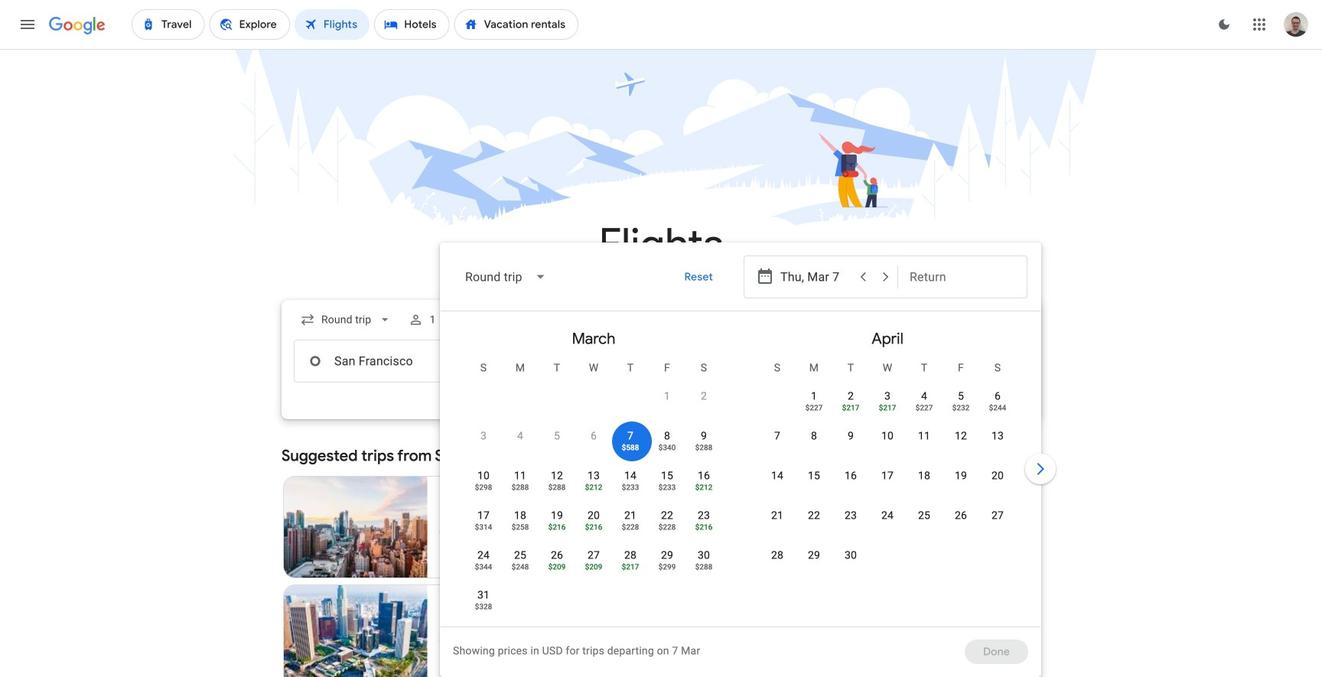 Task type: describe. For each thing, give the bounding box(es) containing it.
monday, march 25, 2024 element
[[514, 548, 526, 563]]

sunday, march 24, 2024 element
[[477, 548, 490, 563]]

row up wednesday, march 27, 2024 element
[[465, 501, 722, 545]]

, 212 us dollars element for saturday, march 16, 2024 element
[[695, 484, 713, 491]]

saturday, march 23, 2024 element
[[698, 508, 710, 523]]

swap origin and destination. image
[[503, 352, 522, 370]]

, 328 us dollars element
[[475, 603, 492, 611]]

sunday, march 17, 2024 element
[[477, 508, 490, 523]]

, 288 us dollars element for saturday, march 30, 2024 element
[[695, 563, 713, 571]]

, 216 us dollars element for 'wednesday, march 20, 2024' element
[[585, 523, 602, 531]]

saturday, march 30, 2024 element
[[698, 548, 710, 563]]

thursday, april 11, 2024 element
[[918, 428, 930, 444]]

friday, march 15, 2024 element
[[661, 468, 673, 484]]

, 340 us dollars element
[[659, 444, 676, 451]]

sunday, march 3, 2024 element
[[481, 428, 487, 444]]

grid inside the flight search box
[[447, 318, 1035, 636]]

row down 'wednesday, march 20, 2024' element
[[465, 541, 722, 585]]

tuesday, march 5, 2024 element
[[554, 428, 560, 444]]

sunday, april 21, 2024 element
[[771, 508, 784, 523]]

, 298 us dollars element
[[475, 484, 492, 491]]

, 588 us dollars element
[[622, 444, 639, 451]]

wednesday, march 20, 2024 element
[[588, 508, 600, 523]]

suggested trips from san francisco region
[[282, 438, 1041, 677]]

row down the monday, april 22, 2024 element
[[759, 541, 869, 585]]

sunday, april 28, 2024 element
[[771, 548, 784, 563]]

, 288 us dollars element for tuesday, march 12, 2024 element
[[548, 484, 566, 491]]

, 288 us dollars element for the saturday, march 9, 2024 element
[[695, 444, 713, 451]]

, 228 us dollars element for friday, march 22, 2024 element
[[659, 523, 676, 531]]

monday, march 18, 2024 element
[[514, 508, 526, 523]]

tuesday, april 9, 2024 element
[[848, 428, 854, 444]]

row down wednesday, april 17, 2024 element
[[759, 501, 1016, 545]]

thursday, april 4, 2024 element
[[921, 389, 927, 404]]

saturday, march 16, 2024 element
[[698, 468, 710, 484]]

, 217 us dollars element for tuesday, april 2, 2024 element
[[842, 404, 860, 412]]

row up 'wednesday, march 20, 2024' element
[[465, 461, 722, 505]]

thursday, march 28, 2024 element
[[624, 548, 637, 563]]

monday, april 15, 2024 element
[[808, 468, 820, 484]]

thursday, april 25, 2024 element
[[918, 508, 930, 523]]

tuesday, march 19, 2024 element
[[551, 508, 563, 523]]

thursday, march 14, 2024 element
[[624, 468, 637, 484]]

, 216 us dollars element for tuesday, march 19, 2024 element
[[548, 523, 566, 531]]

wednesday, april 17, 2024 element
[[881, 468, 894, 484]]

monday, march 11, 2024 element
[[514, 468, 526, 484]]

, 228 us dollars element for thursday, march 21, 2024 element
[[622, 523, 639, 531]]

row up wednesday, april 10, 2024 element
[[796, 376, 1016, 425]]

2 return text field from the top
[[910, 340, 1015, 382]]

Departure text field
[[780, 256, 851, 298]]

2 row group from the left
[[741, 318, 1035, 621]]

tuesday, april 2, 2024 element
[[848, 389, 854, 404]]

tuesday, april 16, 2024 element
[[845, 468, 857, 484]]

friday, march 1, 2024 element
[[664, 389, 670, 404]]

monday, march 4, 2024 element
[[517, 428, 523, 444]]

, 212 us dollars element for wednesday, march 13, 2024 element
[[585, 484, 602, 491]]

, 227 us dollars element for "monday, april 1, 2024" element
[[805, 404, 823, 412]]

sunday, march 31, 2024 element
[[477, 588, 490, 603]]

, 217 us dollars element for thursday, march 28, 2024 element
[[622, 563, 639, 571]]



Task type: vqa. For each thing, say whether or not it's contained in the screenshot.
tuesday, march 26, 2024 ELEMENT
yes



Task type: locate. For each thing, give the bounding box(es) containing it.
, 216 us dollars element up wednesday, march 27, 2024 element
[[585, 523, 602, 531]]

friday, march 22, 2024 element
[[661, 508, 673, 523]]

1 horizontal spatial , 209 us dollars element
[[585, 563, 602, 571]]

, 217 us dollars element left , 299 us dollars element
[[622, 563, 639, 571]]

0 horizontal spatial , 228 us dollars element
[[622, 523, 639, 531]]

0 horizontal spatial , 216 us dollars element
[[548, 523, 566, 531]]

, 233 us dollars element
[[622, 484, 639, 491], [659, 484, 676, 491]]

grid
[[447, 318, 1035, 636]]

tuesday, march 26, 2024 element
[[551, 548, 563, 563]]

, 216 us dollars element
[[548, 523, 566, 531], [585, 523, 602, 531], [695, 523, 713, 531]]

thursday, april 18, 2024 element
[[918, 468, 930, 484]]

, 216 us dollars element up tuesday, march 26, 2024 element
[[548, 523, 566, 531]]

row up wednesday, april 24, 2024 element
[[759, 461, 1016, 505]]

monday, april 8, 2024 element
[[811, 428, 817, 444]]

 image
[[492, 520, 495, 535]]

None field
[[453, 259, 559, 295], [294, 306, 399, 334], [453, 259, 559, 295], [294, 306, 399, 334]]

Where from? text field
[[294, 340, 510, 383]]

3 , 216 us dollars element from the left
[[695, 523, 713, 531]]

, 217 us dollars element up tuesday, april 9, 2024 element
[[842, 404, 860, 412]]

row up wednesday, april 17, 2024 element
[[759, 422, 1016, 465]]

, 227 us dollars element
[[805, 404, 823, 412], [916, 404, 933, 412]]

row up wednesday, march 13, 2024 element
[[465, 422, 722, 465]]

, 209 us dollars element
[[548, 563, 566, 571], [585, 563, 602, 571]]

saturday, march 9, 2024 element
[[701, 428, 707, 444]]

, 288 us dollars element
[[695, 444, 713, 451], [512, 484, 529, 491], [548, 484, 566, 491], [695, 563, 713, 571]]

2 , 227 us dollars element from the left
[[916, 404, 933, 412]]

1 row group from the left
[[447, 318, 741, 624]]

, 288 us dollars element up saturday, march 16, 2024 element
[[695, 444, 713, 451]]

, 233 us dollars element up friday, march 22, 2024 element
[[659, 484, 676, 491]]

saturday, march 2, 2024 element
[[701, 389, 707, 404]]

Flight search field
[[269, 243, 1059, 677]]

, 209 us dollars element for wednesday, march 27, 2024 element
[[585, 563, 602, 571]]

Return text field
[[910, 256, 1015, 298], [910, 340, 1015, 382]]

, 217 us dollars element up wednesday, april 10, 2024 element
[[879, 404, 896, 412]]

0 horizontal spatial , 233 us dollars element
[[622, 484, 639, 491]]

, 228 us dollars element up friday, march 29, 2024 element
[[659, 523, 676, 531]]

wednesday, march 6, 2024 element
[[591, 428, 597, 444]]

2 horizontal spatial , 217 us dollars element
[[879, 404, 896, 412]]

1 horizontal spatial , 212 us dollars element
[[695, 484, 713, 491]]

, 227 us dollars element up monday, april 8, 2024 "element" in the bottom right of the page
[[805, 404, 823, 412]]

1 , 216 us dollars element from the left
[[548, 523, 566, 531]]

, 288 us dollars element right , 299 us dollars element
[[695, 563, 713, 571]]

, 209 us dollars element right , 248 us dollars element
[[548, 563, 566, 571]]

2 , 228 us dollars element from the left
[[659, 523, 676, 531]]

monday, april 29, 2024 element
[[808, 548, 820, 563]]

, 212 us dollars element
[[585, 484, 602, 491], [695, 484, 713, 491]]

monday, april 1, 2024 element
[[811, 389, 817, 404]]

, 258 us dollars element
[[512, 523, 529, 531]]

friday, march 8, 2024 element
[[664, 428, 670, 444]]

0 horizontal spatial , 212 us dollars element
[[585, 484, 602, 491]]

0 horizontal spatial , 227 us dollars element
[[805, 404, 823, 412]]

1 , 212 us dollars element from the left
[[585, 484, 602, 491]]

tuesday, march 12, 2024 element
[[551, 468, 563, 484]]

1 , 233 us dollars element from the left
[[622, 484, 639, 491]]

row group
[[447, 318, 741, 624], [741, 318, 1035, 621]]

wednesday, march 13, 2024 element
[[588, 468, 600, 484]]

0 horizontal spatial , 217 us dollars element
[[622, 563, 639, 571]]

, 209 us dollars element for tuesday, march 26, 2024 element
[[548, 563, 566, 571]]

sunday, april 7, 2024 element
[[774, 428, 780, 444]]

1 , 228 us dollars element from the left
[[622, 523, 639, 531]]

wednesday, april 3, 2024 element
[[885, 389, 891, 404]]

1 , 227 us dollars element from the left
[[805, 404, 823, 412]]

, 217 us dollars element
[[842, 404, 860, 412], [879, 404, 896, 412], [622, 563, 639, 571]]

, 233 us dollars element for friday, march 15, 2024 element
[[659, 484, 676, 491]]

cell
[[943, 383, 979, 420], [979, 383, 1016, 420], [943, 423, 979, 460], [979, 423, 1016, 460], [943, 463, 979, 500], [979, 463, 1016, 500], [943, 503, 979, 539], [979, 503, 1016, 539]]

, 212 us dollars element up "saturday, march 23, 2024" element
[[695, 484, 713, 491]]

change appearance image
[[1206, 6, 1243, 43]]

2 , 233 us dollars element from the left
[[659, 484, 676, 491]]

wednesday, april 24, 2024 element
[[881, 508, 894, 523]]

sunday, april 14, 2024 element
[[771, 468, 784, 484]]

row up the saturday, march 9, 2024 element
[[649, 376, 722, 425]]

, 228 us dollars element up thursday, march 28, 2024 element
[[622, 523, 639, 531]]

, 227 us dollars element up thursday, april 11, 2024 element
[[916, 404, 933, 412]]

1 horizontal spatial , 227 us dollars element
[[916, 404, 933, 412]]

thursday, march 21, 2024 element
[[624, 508, 637, 523]]

1 horizontal spatial , 217 us dollars element
[[842, 404, 860, 412]]

monday, april 22, 2024 element
[[808, 508, 820, 523]]

, 314 us dollars element
[[475, 523, 492, 531]]

, 288 us dollars element up monday, march 18, 2024 element
[[512, 484, 529, 491]]

, 216 us dollars element up saturday, march 30, 2024 element
[[695, 523, 713, 531]]

1 horizontal spatial , 216 us dollars element
[[585, 523, 602, 531]]

2 , 209 us dollars element from the left
[[585, 563, 602, 571]]

0 vertical spatial return text field
[[910, 256, 1015, 298]]

187 US dollars text field
[[608, 555, 631, 569]]

0 horizontal spatial , 209 us dollars element
[[548, 563, 566, 571]]

2 , 212 us dollars element from the left
[[695, 484, 713, 491]]

, 344 us dollars element
[[475, 563, 492, 571]]

wednesday, march 27, 2024 element
[[588, 548, 600, 563]]

tuesday, april 23, 2024 element
[[845, 508, 857, 523]]

1 horizontal spatial , 233 us dollars element
[[659, 484, 676, 491]]

friday, march 29, 2024 element
[[661, 548, 673, 563]]

sunday, march 10, 2024 element
[[477, 468, 490, 484]]

, 299 us dollars element
[[659, 563, 676, 571]]

tuesday, april 30, 2024 element
[[845, 548, 857, 563]]

, 212 us dollars element up 'wednesday, march 20, 2024' element
[[585, 484, 602, 491]]

, 228 us dollars element
[[622, 523, 639, 531], [659, 523, 676, 531]]

, 209 us dollars element left 187 us dollars text field
[[585, 563, 602, 571]]

, 288 us dollars element for monday, march 11, 2024 element
[[512, 484, 529, 491]]

, 288 us dollars element up tuesday, march 19, 2024 element
[[548, 484, 566, 491]]

1 , 209 us dollars element from the left
[[548, 563, 566, 571]]

thursday, march 7, 2024, departure date. element
[[627, 428, 634, 444]]

, 217 us dollars element for wednesday, april 3, 2024 element
[[879, 404, 896, 412]]

row
[[649, 376, 722, 425], [796, 376, 1016, 425], [465, 422, 722, 465], [759, 422, 1016, 465], [465, 461, 722, 505], [759, 461, 1016, 505], [465, 501, 722, 545], [759, 501, 1016, 545], [465, 541, 722, 585], [759, 541, 869, 585]]

, 216 us dollars element for "saturday, march 23, 2024" element
[[695, 523, 713, 531]]

, 233 us dollars element up thursday, march 21, 2024 element
[[622, 484, 639, 491]]

wednesday, april 10, 2024 element
[[881, 428, 894, 444]]

1 horizontal spatial , 228 us dollars element
[[659, 523, 676, 531]]

2 horizontal spatial , 216 us dollars element
[[695, 523, 713, 531]]

1 return text field from the top
[[910, 256, 1015, 298]]

, 233 us dollars element for thursday, march 14, 2024 element
[[622, 484, 639, 491]]

explore destinations image
[[1011, 486, 1029, 504]]

, 227 us dollars element for thursday, april 4, 2024 element
[[916, 404, 933, 412]]

1 vertical spatial return text field
[[910, 340, 1015, 382]]

 image inside suggested trips from san francisco region
[[492, 520, 495, 535]]

main menu image
[[18, 15, 37, 34]]

2 , 216 us dollars element from the left
[[585, 523, 602, 531]]

Departure text field
[[780, 340, 886, 382]]

, 248 us dollars element
[[512, 563, 529, 571]]



